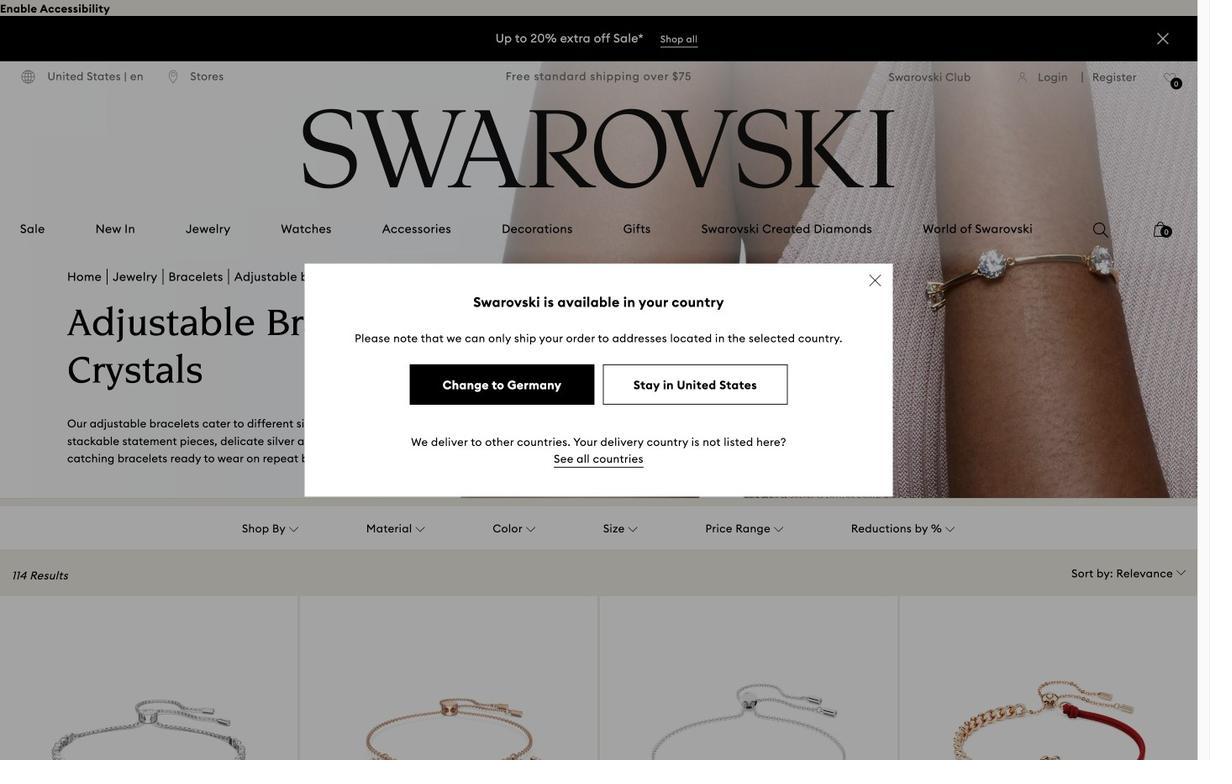 Task type: locate. For each thing, give the bounding box(es) containing it.
cart-mobile image image
[[1154, 222, 1168, 237]]

search image image
[[1094, 223, 1109, 238]]



Task type: describe. For each thing, give the bounding box(es) containing it.
close image
[[870, 275, 882, 287]]

left-wishlist image image
[[1164, 73, 1177, 84]]

swarovski image
[[303, 109, 895, 189]]

left-locator image image
[[169, 70, 178, 84]]

country-selector image image
[[21, 70, 35, 84]]

left login image
[[1019, 72, 1028, 83]]



Task type: vqa. For each thing, say whether or not it's contained in the screenshot.
"left-wishlist image"
yes



